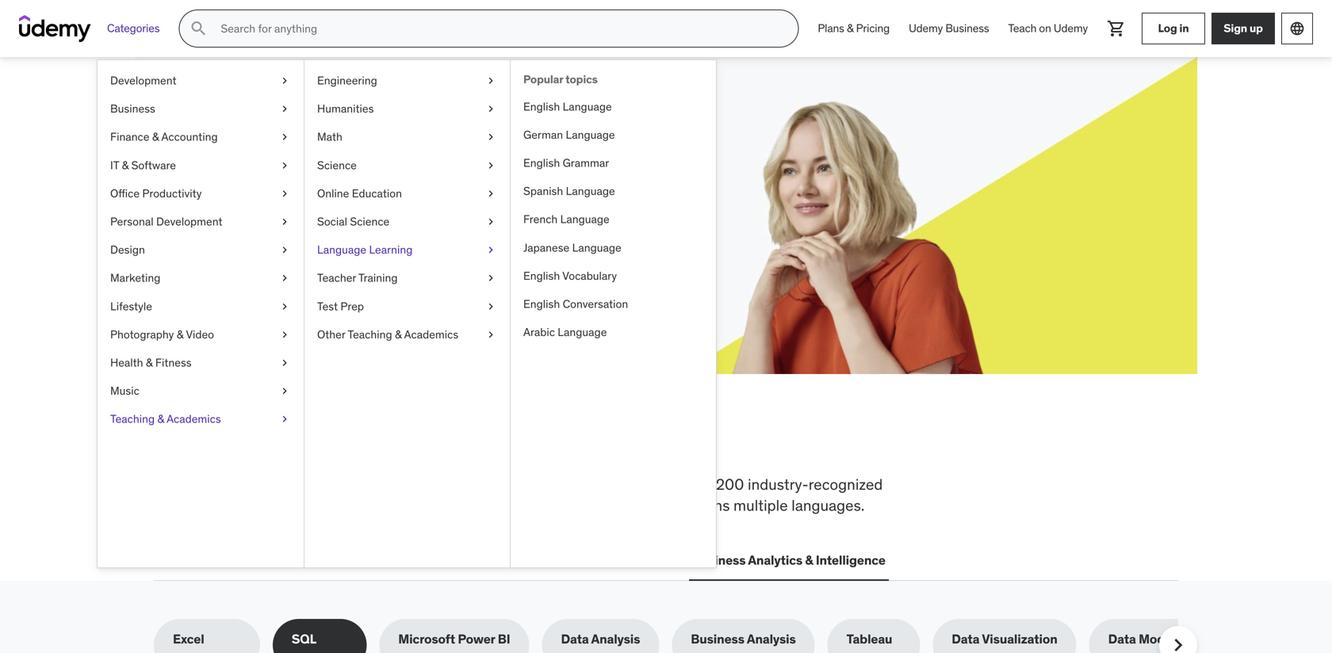 Task type: locate. For each thing, give the bounding box(es) containing it.
development for personal
[[156, 215, 223, 229]]

xsmall image inside social science link
[[485, 214, 497, 230]]

lifestyle
[[110, 299, 152, 314]]

xsmall image
[[278, 101, 291, 117], [485, 101, 497, 117], [278, 129, 291, 145], [485, 129, 497, 145], [485, 158, 497, 173], [278, 186, 291, 201], [278, 214, 291, 230], [278, 271, 291, 286], [485, 327, 497, 343], [278, 355, 291, 371]]

leadership button
[[395, 542, 467, 580]]

german language
[[523, 128, 615, 142]]

1 horizontal spatial analysis
[[747, 632, 796, 648]]

& right plans
[[847, 21, 854, 35]]

development right the 'web'
[[187, 553, 266, 569]]

1 vertical spatial your
[[257, 165, 281, 182]]

log
[[1158, 21, 1178, 35]]

xsmall image inside marketing link
[[278, 271, 291, 286]]

business inside topic filters element
[[691, 632, 745, 648]]

data inside 'button'
[[482, 553, 510, 569]]

0 horizontal spatial for
[[287, 126, 324, 159]]

arabic language link
[[511, 318, 716, 347]]

0 horizontal spatial udemy
[[909, 21, 943, 35]]

data for data visualization
[[952, 632, 980, 648]]

0 vertical spatial teaching
[[348, 327, 392, 342]]

health
[[110, 356, 143, 370]]

marketing link
[[98, 264, 304, 292]]

& for accounting
[[152, 130, 159, 144]]

0 horizontal spatial academics
[[167, 412, 221, 426]]

arabic
[[523, 325, 555, 340]]

0 vertical spatial your
[[329, 126, 386, 159]]

xsmall image for teaching & academics
[[278, 412, 291, 427]]

1 horizontal spatial academics
[[404, 327, 459, 342]]

other
[[317, 327, 345, 342]]

udemy business
[[909, 21, 989, 35]]

expand
[[211, 165, 254, 182]]

social
[[317, 215, 347, 229]]

science down "professional"
[[513, 553, 560, 569]]

xsmall image inside teaching & academics link
[[278, 412, 291, 427]]

& left video
[[177, 327, 184, 342]]

xsmall image for teacher training
[[485, 271, 497, 286]]

spanish
[[523, 184, 563, 198]]

skills up workplace in the bottom left of the page
[[263, 423, 348, 464]]

data right bi
[[561, 632, 589, 648]]

photography
[[110, 327, 174, 342]]

xsmall image for design
[[278, 242, 291, 258]]

plans & pricing
[[818, 21, 890, 35]]

2 vertical spatial science
[[513, 553, 560, 569]]

& inside "health & fitness" link
[[146, 356, 153, 370]]

& for fitness
[[146, 356, 153, 370]]

xsmall image inside business link
[[278, 101, 291, 117]]

& right 'analytics'
[[805, 553, 813, 569]]

professional
[[484, 496, 566, 515]]

udemy right pricing on the top of the page
[[909, 21, 943, 35]]

for up potential
[[287, 126, 324, 159]]

1 horizontal spatial udemy
[[1054, 21, 1088, 35]]

0 horizontal spatial teaching
[[110, 412, 155, 426]]

teaching down music
[[110, 412, 155, 426]]

photography & video
[[110, 327, 214, 342]]

spans
[[690, 496, 730, 515]]

2 english from the top
[[523, 156, 560, 170]]

it inside button
[[285, 553, 296, 569]]

xsmall image inside science link
[[485, 158, 497, 173]]

skills up supports
[[339, 475, 373, 494]]

4 english from the top
[[523, 297, 560, 311]]

science up language learning
[[350, 215, 390, 229]]

data science
[[482, 553, 560, 569]]

development down office productivity "link"
[[156, 215, 223, 229]]

just
[[482, 165, 502, 182]]

science for data
[[513, 553, 560, 569]]

1 horizontal spatial it
[[285, 553, 296, 569]]

business
[[946, 21, 989, 35], [110, 102, 155, 116], [692, 553, 746, 569], [691, 632, 745, 648]]

udemy image
[[19, 15, 91, 42]]

marketing
[[110, 271, 161, 285]]

content
[[606, 475, 658, 494]]

it left certifications
[[285, 553, 296, 569]]

15.
[[326, 183, 341, 199]]

& inside it & software link
[[122, 158, 129, 172]]

& inside finance & accounting link
[[152, 130, 159, 144]]

your up through
[[257, 165, 281, 182]]

one
[[536, 423, 593, 464]]

2 analysis from the left
[[747, 632, 796, 648]]

with
[[337, 165, 361, 182]]

development
[[110, 73, 177, 88], [156, 215, 223, 229], [187, 553, 266, 569]]

language down the english conversation on the top of page
[[558, 325, 607, 340]]

english down "popular"
[[523, 99, 560, 114]]

& right 'health'
[[146, 356, 153, 370]]

xsmall image inside personal development link
[[278, 214, 291, 230]]

xsmall image
[[278, 73, 291, 89], [485, 73, 497, 89], [278, 158, 291, 173], [485, 186, 497, 201], [485, 214, 497, 230], [278, 242, 291, 258], [485, 242, 497, 258], [485, 271, 497, 286], [278, 299, 291, 314], [485, 299, 497, 314], [278, 327, 291, 343], [278, 384, 291, 399], [278, 412, 291, 427]]

language
[[563, 99, 612, 114], [566, 128, 615, 142], [566, 184, 615, 198], [560, 212, 610, 227], [572, 241, 622, 255], [317, 243, 367, 257], [558, 325, 607, 340]]

udemy business link
[[900, 10, 999, 48]]

& inside the 'photography & video' link
[[177, 327, 184, 342]]

xsmall image inside the 'photography & video' link
[[278, 327, 291, 343]]

0 vertical spatial science
[[317, 158, 357, 172]]

xsmall image inside "health & fitness" link
[[278, 355, 291, 371]]

0 vertical spatial in
[[1180, 21, 1189, 35]]

data analysis
[[561, 632, 640, 648]]

data visualization
[[952, 632, 1058, 648]]

data left visualization
[[952, 632, 980, 648]]

english vocabulary link
[[511, 262, 716, 290]]

technical
[[394, 475, 455, 494]]

1 analysis from the left
[[591, 632, 640, 648]]

skills inside covering critical workplace skills to technical topics, including prep content for over 200 industry-recognized certifications, our catalog supports well-rounded professional development and spans multiple languages.
[[339, 475, 373, 494]]

english for english grammar
[[523, 156, 560, 170]]

all
[[154, 423, 200, 464]]

1 horizontal spatial teaching
[[348, 327, 392, 342]]

1 english from the top
[[523, 99, 560, 114]]

spanish language
[[523, 184, 615, 198]]

data
[[482, 553, 510, 569], [561, 632, 589, 648], [952, 632, 980, 648], [1109, 632, 1136, 648]]

xsmall image inside development link
[[278, 73, 291, 89]]

1 vertical spatial science
[[350, 215, 390, 229]]

xsmall image inside online education link
[[485, 186, 497, 201]]

analysis
[[591, 632, 640, 648], [747, 632, 796, 648]]

data down "professional"
[[482, 553, 510, 569]]

a
[[364, 165, 371, 182]]

xsmall image for music
[[278, 384, 291, 399]]

& for video
[[177, 327, 184, 342]]

xsmall image inside music 'link'
[[278, 384, 291, 399]]

&
[[847, 21, 854, 35], [152, 130, 159, 144], [122, 158, 129, 172], [177, 327, 184, 342], [395, 327, 402, 342], [146, 356, 153, 370], [157, 412, 164, 426], [805, 553, 813, 569]]

in right log
[[1180, 21, 1189, 35]]

& right finance
[[152, 130, 159, 144]]

in up including
[[499, 423, 530, 464]]

xsmall image inside humanities link
[[485, 101, 497, 117]]

3 english from the top
[[523, 269, 560, 283]]

xsmall image inside engineering 'link'
[[485, 73, 497, 89]]

excel
[[173, 632, 204, 648]]

xsmall image for other teaching & academics
[[485, 327, 497, 343]]

xsmall image inside finance & accounting link
[[278, 129, 291, 145]]

productivity
[[142, 186, 202, 201]]

english up arabic at the left of page
[[523, 297, 560, 311]]

language for french language
[[560, 212, 610, 227]]

health & fitness link
[[98, 349, 304, 377]]

0 vertical spatial academics
[[404, 327, 459, 342]]

1 vertical spatial teaching
[[110, 412, 155, 426]]

1 vertical spatial development
[[156, 215, 223, 229]]

data modeling
[[1109, 632, 1195, 648]]

xsmall image inside other teaching & academics link
[[485, 327, 497, 343]]

data for data science
[[482, 553, 510, 569]]

& down music 'link'
[[157, 412, 164, 426]]

0 horizontal spatial analysis
[[591, 632, 640, 648]]

1 vertical spatial skills
[[339, 475, 373, 494]]

it up office
[[110, 158, 119, 172]]

well-
[[391, 496, 424, 515]]

prep
[[572, 475, 602, 494]]

0 vertical spatial for
[[287, 126, 324, 159]]

web development button
[[154, 542, 269, 580]]

math link
[[305, 123, 510, 151]]

english grammar link
[[511, 149, 716, 177]]

english grammar
[[523, 156, 609, 170]]

& inside the business analytics & intelligence button
[[805, 553, 813, 569]]

1 vertical spatial in
[[499, 423, 530, 464]]

xsmall image inside office productivity "link"
[[278, 186, 291, 201]]

and
[[661, 496, 687, 515]]

xsmall image for marketing
[[278, 271, 291, 286]]

language for english language
[[563, 99, 612, 114]]

& inside other teaching & academics link
[[395, 327, 402, 342]]

business for business analysis
[[691, 632, 745, 648]]

science inside 'button'
[[513, 553, 560, 569]]

teaching down the prep
[[348, 327, 392, 342]]

choose a language image
[[1290, 21, 1306, 36]]

0 horizontal spatial in
[[499, 423, 530, 464]]

language up grammar
[[566, 128, 615, 142]]

0 vertical spatial it
[[110, 158, 119, 172]]

sign
[[1224, 21, 1248, 35]]

science up 15.
[[317, 158, 357, 172]]

certifications
[[298, 553, 379, 569]]

1 horizontal spatial for
[[662, 475, 680, 494]]

xsmall image inside the language learning link
[[485, 242, 497, 258]]

xsmall image inside teacher training link
[[485, 271, 497, 286]]

& inside teaching & academics link
[[157, 412, 164, 426]]

1 vertical spatial academics
[[167, 412, 221, 426]]

sign up link
[[1212, 13, 1275, 44]]

teacher
[[317, 271, 356, 285]]

for up and
[[662, 475, 680, 494]]

it
[[110, 158, 119, 172], [285, 553, 296, 569]]

language down grammar
[[566, 184, 615, 198]]

science link
[[305, 151, 510, 180]]

language up vocabulary
[[572, 241, 622, 255]]

academics down "test prep" link
[[404, 327, 459, 342]]

in
[[1180, 21, 1189, 35], [499, 423, 530, 464]]

japanese
[[523, 241, 570, 255]]

& inside plans & pricing link
[[847, 21, 854, 35]]

science
[[317, 158, 357, 172], [350, 215, 390, 229], [513, 553, 560, 569]]

skills
[[211, 126, 282, 159]]

including
[[507, 475, 568, 494]]

xsmall image for lifestyle
[[278, 299, 291, 314]]

& up office
[[122, 158, 129, 172]]

english down german
[[523, 156, 560, 170]]

english down japanese
[[523, 269, 560, 283]]

xsmall image inside lifestyle link
[[278, 299, 291, 314]]

shopping cart with 0 items image
[[1107, 19, 1126, 38]]

& down "test prep" link
[[395, 327, 402, 342]]

xsmall image inside design link
[[278, 242, 291, 258]]

academics down music 'link'
[[167, 412, 221, 426]]

1 vertical spatial for
[[662, 475, 680, 494]]

need
[[417, 423, 493, 464]]

vocabulary
[[563, 269, 617, 283]]

rounded
[[424, 496, 480, 515]]

udemy right "on"
[[1054, 21, 1088, 35]]

language learning element
[[510, 60, 716, 568]]

xsmall image inside "test prep" link
[[485, 299, 497, 314]]

language for german language
[[566, 128, 615, 142]]

2 vertical spatial development
[[187, 553, 266, 569]]

teach on udemy link
[[999, 10, 1098, 48]]

language up japanese language
[[560, 212, 610, 227]]

xsmall image inside it & software link
[[278, 158, 291, 173]]

& for academics
[[157, 412, 164, 426]]

office productivity link
[[98, 180, 304, 208]]

development inside button
[[187, 553, 266, 569]]

business inside button
[[692, 553, 746, 569]]

the
[[206, 423, 257, 464]]

language down topics
[[563, 99, 612, 114]]

business analysis
[[691, 632, 796, 648]]

online education
[[317, 186, 402, 201]]

development for web
[[187, 553, 266, 569]]

xsmall image for it & software
[[278, 158, 291, 173]]

your up with
[[329, 126, 386, 159]]

business for business
[[110, 102, 155, 116]]

recognized
[[809, 475, 883, 494]]

english language link
[[511, 93, 716, 121]]

starting
[[419, 165, 464, 182]]

development down the categories dropdown button
[[110, 73, 177, 88]]

0 horizontal spatial it
[[110, 158, 119, 172]]

xsmall image inside math link
[[485, 129, 497, 145]]

for inside skills for your future expand your potential with a course. starting at just $12.99 through dec 15.
[[287, 126, 324, 159]]

2 udemy from the left
[[1054, 21, 1088, 35]]

data left modeling
[[1109, 632, 1136, 648]]

topics
[[566, 72, 598, 86]]

log in link
[[1142, 13, 1206, 44]]

xsmall image for development
[[278, 73, 291, 89]]

1 vertical spatial it
[[285, 553, 296, 569]]

design
[[110, 243, 145, 257]]

udemy
[[909, 21, 943, 35], [1054, 21, 1088, 35]]



Task type: describe. For each thing, give the bounding box(es) containing it.
science for social
[[350, 215, 390, 229]]

0 vertical spatial development
[[110, 73, 177, 88]]

modeling
[[1139, 632, 1195, 648]]

covering
[[154, 475, 214, 494]]

it & software link
[[98, 151, 304, 180]]

critical
[[218, 475, 263, 494]]

communication button
[[576, 542, 676, 580]]

test prep link
[[305, 292, 510, 321]]

personal
[[110, 215, 154, 229]]

xsmall image for humanities
[[485, 101, 497, 117]]

web
[[157, 553, 184, 569]]

all the skills you need in one place
[[154, 423, 682, 464]]

bi
[[498, 632, 510, 648]]

place
[[599, 423, 682, 464]]

language for arabic language
[[558, 325, 607, 340]]

language up teacher
[[317, 243, 367, 257]]

math
[[317, 130, 343, 144]]

business analytics & intelligence button
[[689, 542, 889, 580]]

on
[[1039, 21, 1052, 35]]

it for it & software
[[110, 158, 119, 172]]

topic filters element
[[154, 620, 1214, 654]]

xsmall image for photography & video
[[278, 327, 291, 343]]

xsmall image for finance & accounting
[[278, 129, 291, 145]]

photography & video link
[[98, 321, 304, 349]]

microsoft power bi
[[398, 632, 510, 648]]

analysis for business analysis
[[747, 632, 796, 648]]

english for english conversation
[[523, 297, 560, 311]]

language for spanish language
[[566, 184, 615, 198]]

data science button
[[479, 542, 563, 580]]

personal development
[[110, 215, 223, 229]]

for inside covering critical workplace skills to technical topics, including prep content for over 200 industry-recognized certifications, our catalog supports well-rounded professional development and spans multiple languages.
[[662, 475, 680, 494]]

web development
[[157, 553, 266, 569]]

online education link
[[305, 180, 510, 208]]

english for english language
[[523, 99, 560, 114]]

Search for anything text field
[[218, 15, 779, 42]]

xsmall image for science
[[485, 158, 497, 173]]

to
[[376, 475, 390, 494]]

covering critical workplace skills to technical topics, including prep content for over 200 industry-recognized certifications, our catalog supports well-rounded professional development and spans multiple languages.
[[154, 475, 883, 515]]

video
[[186, 327, 214, 342]]

business for business analytics & intelligence
[[692, 553, 746, 569]]

potential
[[284, 165, 334, 182]]

other teaching & academics link
[[305, 321, 510, 349]]

at
[[467, 165, 479, 182]]

skills for your future expand your potential with a course. starting at just $12.99 through dec 15.
[[211, 126, 502, 199]]

1 horizontal spatial in
[[1180, 21, 1189, 35]]

finance & accounting link
[[98, 123, 304, 151]]

communication
[[579, 553, 673, 569]]

popular topics
[[523, 72, 598, 86]]

xsmall image for online education
[[485, 186, 497, 201]]

teacher training link
[[305, 264, 510, 292]]

accounting
[[161, 130, 218, 144]]

microsoft
[[398, 632, 455, 648]]

french language link
[[511, 206, 716, 234]]

learning
[[369, 243, 413, 257]]

through
[[252, 183, 297, 199]]

development link
[[98, 67, 304, 95]]

visualization
[[982, 632, 1058, 648]]

office productivity
[[110, 186, 202, 201]]

xsmall image for social science
[[485, 214, 497, 230]]

english for english vocabulary
[[523, 269, 560, 283]]

1 udemy from the left
[[909, 21, 943, 35]]

education
[[352, 186, 402, 201]]

english conversation
[[523, 297, 628, 311]]

language for japanese language
[[572, 241, 622, 255]]

categories
[[107, 21, 160, 35]]

xsmall image for math
[[485, 129, 497, 145]]

xsmall image for language learning
[[485, 242, 497, 258]]

humanities
[[317, 102, 374, 116]]

our
[[249, 496, 271, 515]]

xsmall image for engineering
[[485, 73, 497, 89]]

plans
[[818, 21, 845, 35]]

leadership
[[398, 553, 463, 569]]

you
[[354, 423, 411, 464]]

& for software
[[122, 158, 129, 172]]

it & software
[[110, 158, 176, 172]]

design link
[[98, 236, 304, 264]]

submit search image
[[189, 19, 208, 38]]

popular
[[523, 72, 563, 86]]

xsmall image for office productivity
[[278, 186, 291, 201]]

data for data analysis
[[561, 632, 589, 648]]

1 horizontal spatial your
[[329, 126, 386, 159]]

xsmall image for health & fitness
[[278, 355, 291, 371]]

language learning link
[[305, 236, 510, 264]]

pricing
[[856, 21, 890, 35]]

up
[[1250, 21, 1263, 35]]

data for data modeling
[[1109, 632, 1136, 648]]

finance
[[110, 130, 149, 144]]

german language link
[[511, 121, 716, 149]]

analysis for data analysis
[[591, 632, 640, 648]]

xsmall image for test prep
[[485, 299, 497, 314]]

office
[[110, 186, 140, 201]]

xsmall image for personal development
[[278, 214, 291, 230]]

0 vertical spatial skills
[[263, 423, 348, 464]]

plans & pricing link
[[808, 10, 900, 48]]

finance & accounting
[[110, 130, 218, 144]]

spanish language link
[[511, 177, 716, 206]]

other teaching & academics
[[317, 327, 459, 342]]

xsmall image for business
[[278, 101, 291, 117]]

health & fitness
[[110, 356, 192, 370]]

certifications,
[[154, 496, 245, 515]]

english conversation link
[[511, 290, 716, 318]]

engineering
[[317, 73, 377, 88]]

& for pricing
[[847, 21, 854, 35]]

test
[[317, 299, 338, 314]]

industry-
[[748, 475, 809, 494]]

it for it certifications
[[285, 553, 296, 569]]

next image
[[1166, 633, 1191, 654]]

languages.
[[792, 496, 865, 515]]

training
[[359, 271, 398, 285]]

business link
[[98, 95, 304, 123]]

0 horizontal spatial your
[[257, 165, 281, 182]]

development
[[570, 496, 658, 515]]



Task type: vqa. For each thing, say whether or not it's contained in the screenshot.
Communication 'button'
yes



